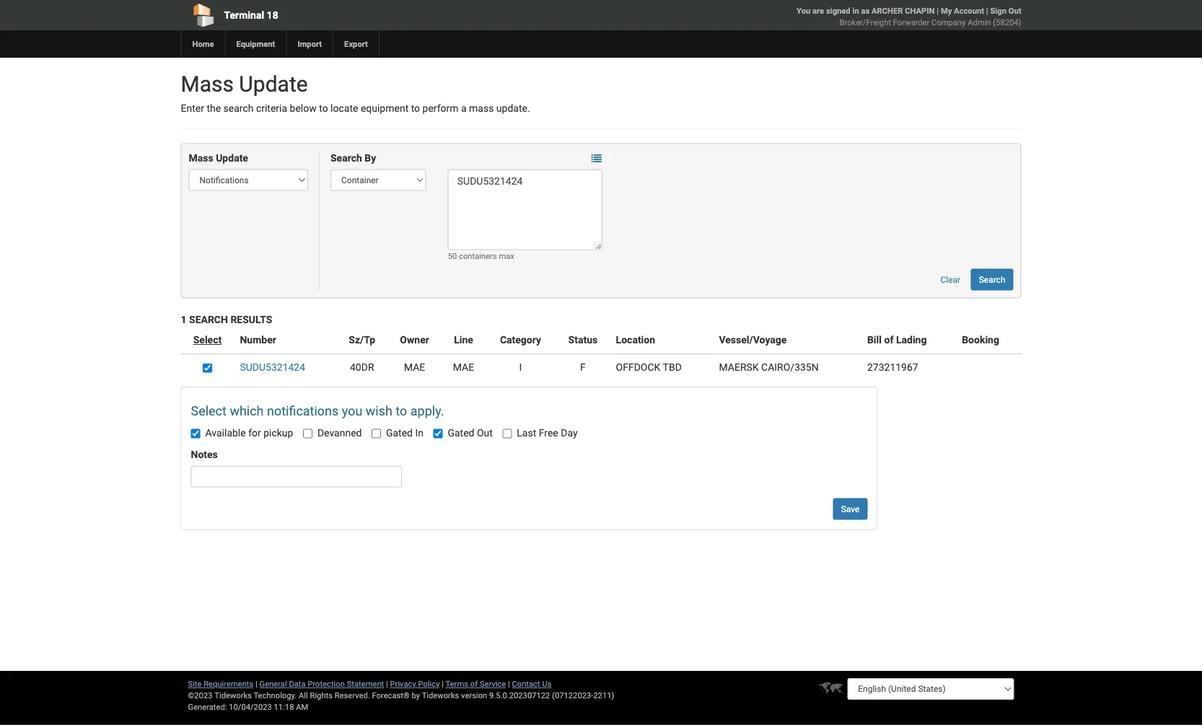 Task type: describe. For each thing, give the bounding box(es) containing it.
out inside you are signed in as archer chapin | my account | sign out broker/freight forwarder company admin (58204)
[[1009, 6, 1022, 16]]

maersk cairo/335n
[[719, 362, 819, 373]]

all
[[299, 691, 308, 701]]

SUDU5321424 text field
[[448, 169, 603, 250]]

0 horizontal spatial search
[[189, 314, 228, 326]]

statement
[[347, 680, 384, 689]]

my
[[941, 6, 952, 16]]

equipment link
[[225, 30, 286, 58]]

line
[[454, 334, 473, 346]]

signed
[[826, 6, 851, 16]]

search
[[223, 103, 254, 114]]

1 mae from the left
[[404, 362, 425, 373]]

owner
[[400, 334, 429, 346]]

clear button
[[933, 269, 969, 290]]

1 vertical spatial out
[[477, 427, 493, 439]]

last
[[517, 427, 537, 439]]

gated out
[[448, 427, 493, 439]]

company
[[932, 18, 966, 27]]

mass
[[469, 103, 494, 114]]

home
[[192, 39, 214, 49]]

18
[[267, 9, 278, 21]]

0 horizontal spatial to
[[319, 103, 328, 114]]

i
[[519, 362, 522, 373]]

mass for mass update
[[189, 152, 213, 164]]

update.
[[497, 103, 530, 114]]

mass update
[[189, 152, 248, 164]]

devanned
[[318, 427, 362, 439]]

last free day
[[517, 427, 578, 439]]

| left my
[[937, 6, 939, 16]]

search for search
[[979, 275, 1006, 285]]

am
[[296, 703, 308, 712]]

search by
[[331, 152, 376, 164]]

gated for gated in
[[386, 427, 413, 439]]

select for select which notifications you wish to apply.
[[191, 403, 227, 419]]

1
[[181, 314, 187, 326]]

sz/tp
[[349, 334, 376, 346]]

for
[[248, 427, 261, 439]]

you
[[342, 403, 363, 419]]

privacy
[[390, 680, 416, 689]]

notifications
[[267, 403, 339, 419]]

general data protection statement link
[[260, 680, 384, 689]]

1 horizontal spatial of
[[885, 334, 894, 346]]

select for select
[[193, 334, 222, 346]]

10/04/2023
[[229, 703, 272, 712]]

account
[[954, 6, 985, 16]]

requirements
[[204, 680, 254, 689]]

apply.
[[411, 403, 444, 419]]

which
[[230, 403, 264, 419]]

reserved.
[[335, 691, 370, 701]]

are
[[813, 6, 824, 16]]

maersk
[[719, 362, 759, 373]]

technology.
[[254, 691, 297, 701]]

site
[[188, 680, 202, 689]]

forwarder
[[893, 18, 930, 27]]

vessel/voyage
[[719, 334, 787, 346]]

search for search by
[[331, 152, 362, 164]]

sudu5321424
[[240, 362, 305, 373]]

enter
[[181, 103, 204, 114]]

archer
[[872, 6, 903, 16]]

update for mass update
[[216, 152, 248, 164]]

chapin
[[905, 6, 935, 16]]

offdock tbd
[[616, 362, 682, 373]]

free
[[539, 427, 559, 439]]

terminal
[[224, 9, 264, 21]]

273211967
[[868, 362, 919, 373]]

as
[[862, 6, 870, 16]]

tbd
[[663, 362, 682, 373]]

in
[[415, 427, 424, 439]]

category
[[500, 334, 541, 346]]

lading
[[896, 334, 927, 346]]

terminal 18 link
[[181, 0, 519, 30]]

tideworks
[[422, 691, 459, 701]]

offdock
[[616, 362, 661, 373]]

sign
[[991, 6, 1007, 16]]

| up the tideworks
[[442, 680, 444, 689]]

40dr
[[350, 362, 374, 373]]

you
[[797, 6, 811, 16]]

perform
[[423, 103, 459, 114]]

booking
[[962, 334, 1000, 346]]

of inside "site requirements | general data protection statement | privacy policy | terms of service | contact us ©2023 tideworks technology. all rights reserved. forecast® by tideworks version 9.5.0.202307122 (07122023-2211) generated: 10/04/2023 11:18 am"
[[470, 680, 478, 689]]

2 mae from the left
[[453, 362, 474, 373]]

f
[[580, 362, 586, 373]]

50
[[448, 251, 457, 261]]

bill of lading
[[868, 334, 927, 346]]



Task type: vqa. For each thing, say whether or not it's contained in the screenshot.
SUDU5321424 Text Field
yes



Task type: locate. For each thing, give the bounding box(es) containing it.
export
[[344, 39, 368, 49]]

0 horizontal spatial out
[[477, 427, 493, 439]]

mass inside the mass update enter the search criteria below to locate equipment to perform a mass update.
[[181, 71, 234, 97]]

privacy policy link
[[390, 680, 440, 689]]

(58204)
[[994, 18, 1022, 27]]

1 horizontal spatial mae
[[453, 362, 474, 373]]

1 vertical spatial select
[[191, 403, 227, 419]]

mass update enter the search criteria below to locate equipment to perform a mass update.
[[181, 71, 530, 114]]

save
[[841, 504, 860, 514]]

below
[[290, 103, 317, 114]]

terminal 18
[[224, 9, 278, 21]]

search
[[331, 152, 362, 164], [979, 275, 1006, 285], [189, 314, 228, 326]]

1 vertical spatial mass
[[189, 152, 213, 164]]

data
[[289, 680, 306, 689]]

0 vertical spatial of
[[885, 334, 894, 346]]

©2023 tideworks
[[188, 691, 252, 701]]

status
[[569, 334, 598, 346]]

number
[[240, 334, 276, 346]]

1 vertical spatial search
[[979, 275, 1006, 285]]

0 vertical spatial out
[[1009, 6, 1022, 16]]

search inside "button"
[[979, 275, 1006, 285]]

| up 9.5.0.202307122
[[508, 680, 510, 689]]

site requirements link
[[188, 680, 254, 689]]

1 gated from the left
[[386, 427, 413, 439]]

us
[[542, 680, 552, 689]]

bill
[[868, 334, 882, 346]]

0 vertical spatial mass
[[181, 71, 234, 97]]

update
[[239, 71, 308, 97], [216, 152, 248, 164]]

| up forecast® at the bottom left
[[386, 680, 388, 689]]

locate
[[331, 103, 358, 114]]

gated for gated out
[[448, 427, 475, 439]]

rights
[[310, 691, 333, 701]]

2 horizontal spatial search
[[979, 275, 1006, 285]]

update inside the mass update enter the search criteria below to locate equipment to perform a mass update.
[[239, 71, 308, 97]]

update down search
[[216, 152, 248, 164]]

search button
[[971, 269, 1014, 290]]

service
[[480, 680, 506, 689]]

cairo/335n
[[762, 362, 819, 373]]

11:18
[[274, 703, 294, 712]]

policy
[[418, 680, 440, 689]]

mae
[[404, 362, 425, 373], [453, 362, 474, 373]]

save button
[[834, 498, 868, 520]]

1 search results
[[181, 314, 272, 326]]

1 horizontal spatial out
[[1009, 6, 1022, 16]]

0 vertical spatial search
[[331, 152, 362, 164]]

mae down the owner
[[404, 362, 425, 373]]

select which notifications you wish to apply.
[[191, 403, 444, 419]]

of
[[885, 334, 894, 346], [470, 680, 478, 689]]

search left "by"
[[331, 152, 362, 164]]

max
[[499, 251, 515, 261]]

contact
[[512, 680, 540, 689]]

|
[[937, 6, 939, 16], [987, 6, 989, 16], [256, 680, 258, 689], [386, 680, 388, 689], [442, 680, 444, 689], [508, 680, 510, 689]]

a
[[461, 103, 467, 114]]

search right 1 at the top left of page
[[189, 314, 228, 326]]

gated left in
[[386, 427, 413, 439]]

wish
[[366, 403, 393, 419]]

(07122023-
[[552, 691, 594, 701]]

out left last
[[477, 427, 493, 439]]

0 horizontal spatial of
[[470, 680, 478, 689]]

equipment
[[361, 103, 409, 114]]

50 containers max
[[448, 251, 515, 261]]

1 horizontal spatial search
[[331, 152, 362, 164]]

0 horizontal spatial mae
[[404, 362, 425, 373]]

select up available
[[191, 403, 227, 419]]

Notes text field
[[191, 466, 402, 488]]

1 horizontal spatial gated
[[448, 427, 475, 439]]

0 horizontal spatial gated
[[386, 427, 413, 439]]

results
[[231, 314, 272, 326]]

protection
[[308, 680, 345, 689]]

day
[[561, 427, 578, 439]]

contact us link
[[512, 680, 552, 689]]

broker/freight
[[840, 18, 891, 27]]

to left perform
[[411, 103, 420, 114]]

mae down line
[[453, 362, 474, 373]]

0 vertical spatial select
[[193, 334, 222, 346]]

9.5.0.202307122
[[489, 691, 550, 701]]

mass up the
[[181, 71, 234, 97]]

by
[[412, 691, 420, 701]]

mass down enter
[[189, 152, 213, 164]]

site requirements | general data protection statement | privacy policy | terms of service | contact us ©2023 tideworks technology. all rights reserved. forecast® by tideworks version 9.5.0.202307122 (07122023-2211) generated: 10/04/2023 11:18 am
[[188, 680, 615, 712]]

pickup
[[264, 427, 293, 439]]

available
[[205, 427, 246, 439]]

admin
[[968, 18, 992, 27]]

| left general
[[256, 680, 258, 689]]

update up criteria
[[239, 71, 308, 97]]

2 vertical spatial search
[[189, 314, 228, 326]]

terms
[[446, 680, 468, 689]]

0 vertical spatial update
[[239, 71, 308, 97]]

generated:
[[188, 703, 227, 712]]

mass
[[181, 71, 234, 97], [189, 152, 213, 164]]

my account link
[[941, 6, 985, 16]]

gated in
[[386, 427, 424, 439]]

1 vertical spatial update
[[216, 152, 248, 164]]

general
[[260, 680, 287, 689]]

| left sign
[[987, 6, 989, 16]]

to right below
[[319, 103, 328, 114]]

select
[[193, 334, 222, 346], [191, 403, 227, 419]]

of right bill
[[885, 334, 894, 346]]

terms of service link
[[446, 680, 506, 689]]

notes
[[191, 449, 218, 461]]

mass for mass update enter the search criteria below to locate equipment to perform a mass update.
[[181, 71, 234, 97]]

by
[[365, 152, 376, 164]]

1 vertical spatial of
[[470, 680, 478, 689]]

you are signed in as archer chapin | my account | sign out broker/freight forwarder company admin (58204)
[[797, 6, 1022, 27]]

location
[[616, 334, 656, 346]]

2211)
[[594, 691, 615, 701]]

out up "(58204)"
[[1009, 6, 1022, 16]]

None checkbox
[[191, 429, 200, 439], [372, 429, 381, 439], [433, 429, 443, 439], [503, 429, 512, 439], [191, 429, 200, 439], [372, 429, 381, 439], [433, 429, 443, 439], [503, 429, 512, 439]]

1 horizontal spatial to
[[396, 403, 407, 419]]

of up version
[[470, 680, 478, 689]]

2 gated from the left
[[448, 427, 475, 439]]

update for mass update enter the search criteria below to locate equipment to perform a mass update.
[[239, 71, 308, 97]]

home link
[[181, 30, 225, 58]]

to
[[319, 103, 328, 114], [411, 103, 420, 114], [396, 403, 407, 419]]

gated right in
[[448, 427, 475, 439]]

equipment
[[236, 39, 275, 49]]

import
[[298, 39, 322, 49]]

2 horizontal spatial to
[[411, 103, 420, 114]]

search right clear button
[[979, 275, 1006, 285]]

to right wish at the left bottom of page
[[396, 403, 407, 419]]

None checkbox
[[203, 363, 212, 373], [303, 429, 312, 439], [203, 363, 212, 373], [303, 429, 312, 439]]

sign out link
[[991, 6, 1022, 16]]

gated
[[386, 427, 413, 439], [448, 427, 475, 439]]

export link
[[333, 30, 379, 58]]

select down 1 search results
[[193, 334, 222, 346]]



